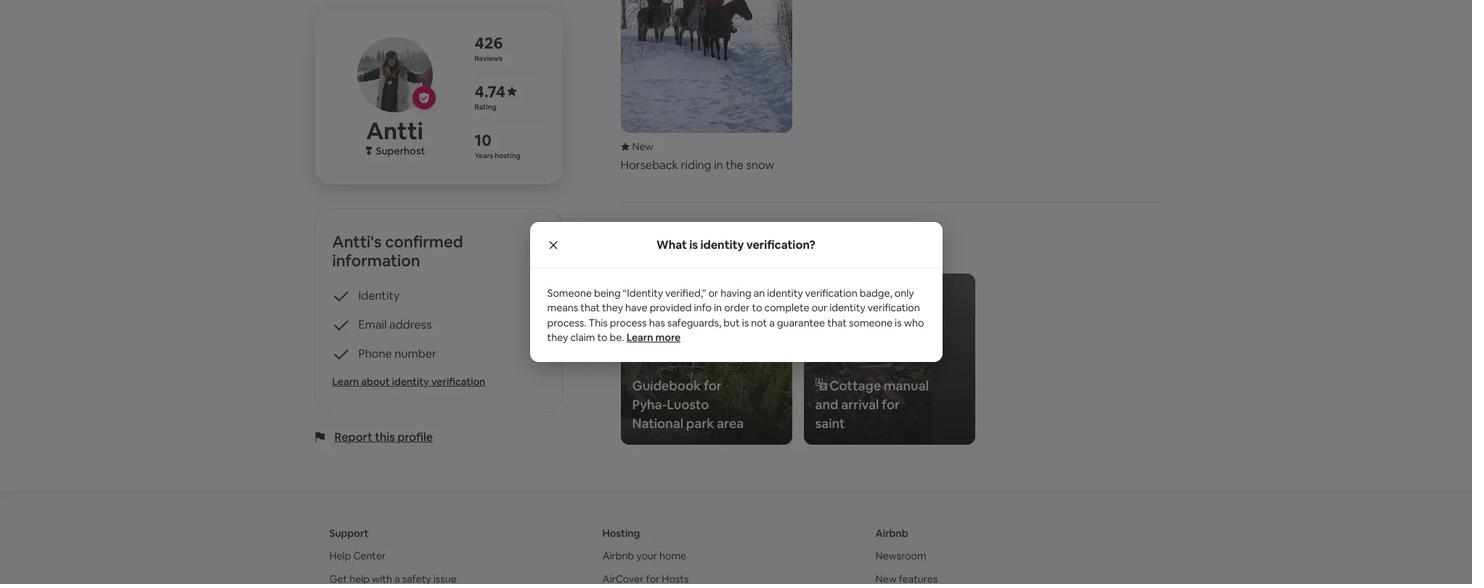 Task type: describe. For each thing, give the bounding box(es) containing it.
1 vertical spatial they
[[547, 331, 568, 344]]

10
[[475, 130, 492, 150]]

what is identity verification? dialog
[[530, 223, 943, 362]]

superhost
[[376, 145, 425, 158]]

horseback riding in the snow group
[[621, 0, 792, 173]]

pyha-
[[632, 397, 667, 413]]

verification?
[[747, 238, 816, 253]]

report this profile
[[335, 430, 433, 445]]

having
[[721, 287, 752, 300]]

cottage
[[830, 378, 881, 394]]

rating
[[475, 102, 497, 112]]

national
[[632, 415, 684, 432]]

learn about identity verification button
[[332, 375, 544, 389]]

someone being "identity verified," or having an identity verification badge, only means that they have provided info in order to complete our identity verification process. this process has safeguards, but is not a guarantee that someone is who they claim to be.
[[547, 287, 924, 344]]

verified,"
[[666, 287, 706, 300]]

identity up complete
[[767, 287, 803, 300]]

email address
[[359, 317, 432, 333]]

profile
[[398, 430, 433, 445]]

help center link
[[329, 550, 386, 563]]

help
[[329, 550, 351, 563]]

report this profile button
[[335, 430, 433, 445]]

newsroom link
[[876, 550, 927, 563]]

antti's guidebooks
[[621, 231, 765, 251]]

1 vertical spatial verification
[[868, 302, 920, 315]]

guidebook for pyha-luosto national park area
[[632, 378, 744, 432]]

antti
[[366, 116, 423, 146]]

guidebooks
[[674, 231, 765, 251]]

guidebook
[[632, 378, 701, 394]]

for inside guidebook for pyha-luosto national park area
[[704, 378, 722, 394]]

1 vertical spatial to
[[598, 331, 608, 344]]

airbnb for airbnb your home
[[603, 550, 634, 563]]

10 years hosting
[[475, 130, 521, 160]]

phone
[[359, 346, 392, 362]]

426 reviews
[[475, 33, 503, 63]]

confirmed
[[385, 232, 463, 252]]

2 horizontal spatial is
[[895, 316, 902, 329]]

reviews
[[475, 54, 503, 63]]

antti's for antti's guidebooks
[[621, 231, 670, 251]]

identity inside button
[[392, 375, 429, 389]]

support
[[329, 527, 369, 540]]

process.
[[547, 316, 587, 329]]

center
[[353, 550, 386, 563]]

0 vertical spatial to
[[752, 302, 762, 315]]

newsroom
[[876, 550, 927, 563]]

an
[[754, 287, 765, 300]]

or
[[709, 287, 719, 300]]

home
[[660, 550, 687, 563]]

arrival
[[841, 397, 879, 413]]

be.
[[610, 331, 624, 344]]

for inside cottage manual and arrival for saint
[[882, 397, 900, 413]]

antti's confirmed information
[[332, 232, 463, 271]]

"identity
[[623, 287, 663, 300]]

this
[[375, 430, 395, 445]]

who
[[904, 316, 924, 329]]

0 horizontal spatial is
[[690, 238, 698, 253]]

has
[[649, 316, 665, 329]]

more
[[656, 331, 681, 344]]

4.74
[[475, 81, 506, 102]]

airbnb your home
[[603, 550, 687, 563]]

learn for learn more
[[627, 331, 653, 344]]



Task type: locate. For each thing, give the bounding box(es) containing it.
antti's for antti's confirmed information
[[332, 232, 382, 252]]

antti user profile image
[[357, 37, 433, 112], [357, 37, 433, 112]]

0 horizontal spatial learn
[[332, 375, 359, 389]]

is left who
[[895, 316, 902, 329]]

your
[[637, 550, 657, 563]]

learn more
[[627, 331, 681, 344]]

2 vertical spatial verification
[[431, 375, 486, 389]]

to left be.
[[598, 331, 608, 344]]

help center
[[329, 550, 386, 563]]

1 horizontal spatial learn
[[627, 331, 653, 344]]

1 vertical spatial learn
[[332, 375, 359, 389]]

for up luosto
[[704, 378, 722, 394]]

identity
[[701, 238, 744, 253], [767, 287, 803, 300], [830, 302, 866, 315], [392, 375, 429, 389]]

they
[[602, 302, 623, 315], [547, 331, 568, 344]]

verification inside button
[[431, 375, 486, 389]]

phone number
[[359, 346, 437, 362]]

someone
[[849, 316, 893, 329]]

0 vertical spatial verification
[[805, 287, 858, 300]]

provided
[[650, 302, 692, 315]]

0 horizontal spatial that
[[581, 302, 600, 315]]

years
[[475, 151, 493, 160]]

what
[[657, 238, 687, 253]]

a
[[770, 316, 775, 329]]

guarantee
[[777, 316, 825, 329]]

verification down number
[[431, 375, 486, 389]]

have
[[626, 302, 648, 315]]

verified host image
[[418, 92, 430, 104]]

identity up the someone
[[830, 302, 866, 315]]

that up this
[[581, 302, 600, 315]]

identity
[[359, 288, 400, 304]]

in
[[714, 302, 722, 315]]

learn
[[627, 331, 653, 344], [332, 375, 359, 389]]

0 horizontal spatial to
[[598, 331, 608, 344]]

0 horizontal spatial airbnb
[[603, 550, 634, 563]]

saint
[[815, 415, 845, 432]]

learn more link
[[627, 331, 681, 344]]

claim
[[571, 331, 595, 344]]

1 horizontal spatial to
[[752, 302, 762, 315]]

cottage manual and arrival for saint
[[815, 378, 929, 432]]

what is identity verification?
[[657, 238, 816, 253]]

luosto
[[667, 397, 709, 413]]

area
[[717, 415, 744, 432]]

number
[[395, 346, 437, 362]]

guidebook for pyha-luosto national park area link
[[621, 274, 792, 445]]

new
[[632, 140, 654, 153]]

426
[[475, 33, 503, 53]]

0 horizontal spatial antti's
[[332, 232, 382, 252]]

and
[[815, 397, 839, 413]]

1 vertical spatial for
[[882, 397, 900, 413]]

learn down process
[[627, 331, 653, 344]]

to up the not
[[752, 302, 762, 315]]

cottage manual and arrival for saint link
[[804, 274, 975, 445]]

manual
[[884, 378, 929, 394]]

is right the what
[[690, 238, 698, 253]]

to
[[752, 302, 762, 315], [598, 331, 608, 344]]

antti's up identity
[[332, 232, 382, 252]]

but
[[724, 316, 740, 329]]

antti's up ""identity"
[[621, 231, 670, 251]]

0 vertical spatial they
[[602, 302, 623, 315]]

0 vertical spatial airbnb
[[876, 527, 908, 540]]

verification up our
[[805, 287, 858, 300]]

1 horizontal spatial verification
[[805, 287, 858, 300]]

email
[[359, 317, 387, 333]]

is
[[690, 238, 698, 253], [742, 316, 749, 329], [895, 316, 902, 329]]

1 horizontal spatial that
[[828, 316, 847, 329]]

they down the process.
[[547, 331, 568, 344]]

not
[[751, 316, 767, 329]]

1 vertical spatial airbnb
[[603, 550, 634, 563]]

for
[[704, 378, 722, 394], [882, 397, 900, 413]]

identity up 'or' at the left
[[701, 238, 744, 253]]

report
[[335, 430, 373, 445]]

airbnb for airbnb
[[876, 527, 908, 540]]

airbnb down hosting
[[603, 550, 634, 563]]

airbnb your home link
[[603, 550, 687, 563]]

1 horizontal spatial for
[[882, 397, 900, 413]]

verification
[[805, 287, 858, 300], [868, 302, 920, 315], [431, 375, 486, 389]]

only
[[895, 287, 914, 300]]

antti's inside antti's confirmed information
[[332, 232, 382, 252]]

process
[[610, 316, 647, 329]]

antti's
[[621, 231, 670, 251], [332, 232, 382, 252]]

identity down number
[[392, 375, 429, 389]]

1 vertical spatial that
[[828, 316, 847, 329]]

learn for learn about identity verification
[[332, 375, 359, 389]]

1 horizontal spatial antti's
[[621, 231, 670, 251]]

they down being
[[602, 302, 623, 315]]

someone
[[547, 287, 592, 300]]

park
[[686, 415, 714, 432]]

2 horizontal spatial verification
[[868, 302, 920, 315]]

0 horizontal spatial they
[[547, 331, 568, 344]]

order
[[724, 302, 750, 315]]

address
[[389, 317, 432, 333]]

badge,
[[860, 287, 893, 300]]

verification down only
[[868, 302, 920, 315]]

learn inside button
[[332, 375, 359, 389]]

hosting
[[495, 151, 521, 160]]

learn inside what is identity verification? 'dialog'
[[627, 331, 653, 344]]

for down manual
[[882, 397, 900, 413]]

1 horizontal spatial airbnb
[[876, 527, 908, 540]]

complete
[[765, 302, 810, 315]]

1 horizontal spatial they
[[602, 302, 623, 315]]

information
[[332, 251, 420, 271]]

our
[[812, 302, 828, 315]]

0 horizontal spatial verification
[[431, 375, 486, 389]]

info
[[694, 302, 712, 315]]

that
[[581, 302, 600, 315], [828, 316, 847, 329]]

is left the not
[[742, 316, 749, 329]]

learn left about
[[332, 375, 359, 389]]

being
[[594, 287, 621, 300]]

new experience image
[[621, 140, 654, 153]]

this
[[589, 316, 608, 329]]

about
[[361, 375, 390, 389]]

0 vertical spatial that
[[581, 302, 600, 315]]

airbnb up newsroom
[[876, 527, 908, 540]]

0 vertical spatial for
[[704, 378, 722, 394]]

that down our
[[828, 316, 847, 329]]

learn about identity verification
[[332, 375, 486, 389]]

hosting
[[603, 527, 640, 540]]

airbnb
[[876, 527, 908, 540], [603, 550, 634, 563]]

safeguards,
[[667, 316, 722, 329]]

means
[[547, 302, 578, 315]]

0 vertical spatial learn
[[627, 331, 653, 344]]

1 horizontal spatial is
[[742, 316, 749, 329]]

0 horizontal spatial for
[[704, 378, 722, 394]]



Task type: vqa. For each thing, say whether or not it's contained in the screenshot.
This
yes



